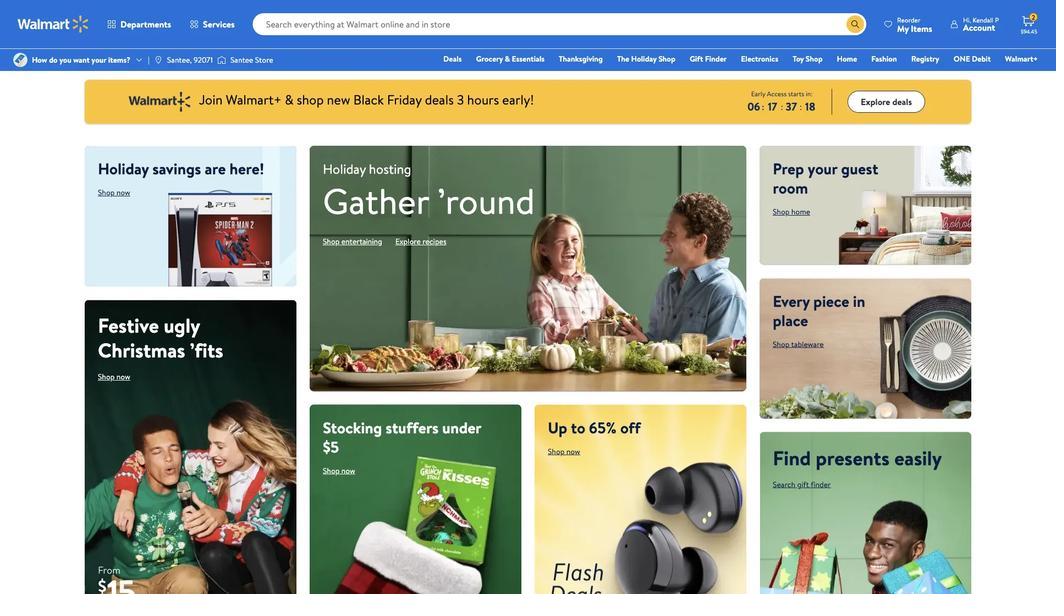 Task type: describe. For each thing, give the bounding box(es) containing it.
off
[[621, 417, 641, 438]]

guest
[[842, 158, 879, 179]]

in
[[853, 290, 866, 312]]

join walmart+ & shop new black friday deals 3 hours early!
[[199, 90, 534, 109]]

electronics
[[741, 53, 779, 64]]

find
[[773, 444, 811, 472]]

Search search field
[[253, 13, 867, 35]]

account
[[964, 21, 996, 34]]

explore deals button
[[848, 91, 926, 113]]

under
[[442, 417, 481, 438]]

toy shop
[[793, 53, 823, 64]]

prep
[[773, 158, 805, 179]]

kendall
[[973, 15, 994, 24]]

recipes
[[423, 236, 447, 247]]

santee
[[231, 54, 253, 65]]

finder
[[811, 479, 831, 490]]

christmas
[[98, 337, 185, 364]]

are
[[205, 158, 226, 179]]

shop home
[[773, 206, 811, 217]]

grocery
[[476, 53, 503, 64]]

starts
[[789, 89, 805, 98]]

37
[[786, 99, 797, 114]]

santee, 92071
[[167, 54, 213, 65]]

now for up to 65% off
[[567, 446, 581, 457]]

home
[[837, 53, 858, 64]]

thanksgiving link
[[554, 53, 608, 65]]

65%
[[589, 417, 617, 438]]

reorder my items
[[898, 15, 933, 34]]

shop now for festive ugly christmas 'fits
[[98, 371, 130, 382]]

piece
[[814, 290, 850, 312]]

explore for explore recipes
[[396, 236, 421, 247]]

1 vertical spatial walmart+
[[226, 90, 282, 109]]

0 horizontal spatial your
[[92, 54, 106, 65]]

departments
[[121, 18, 171, 30]]

place
[[773, 310, 809, 331]]

search icon image
[[851, 20, 860, 29]]

now for festive ugly christmas 'fits
[[117, 371, 130, 382]]

my
[[898, 22, 909, 34]]

items
[[911, 22, 933, 34]]

items?
[[108, 54, 130, 65]]

access
[[767, 89, 787, 98]]

stuffers
[[386, 417, 439, 438]]

you
[[59, 54, 71, 65]]

presents
[[816, 444, 890, 472]]

festive ugly christmas 'fits
[[98, 312, 223, 364]]

every piece in place
[[773, 290, 866, 331]]

ugly
[[164, 312, 200, 339]]

want
[[73, 54, 90, 65]]

one
[[954, 53, 971, 64]]

$5
[[323, 436, 339, 458]]

shop for stocking stuffers under $5
[[323, 465, 340, 476]]

easily
[[895, 444, 943, 472]]

17
[[768, 99, 778, 114]]

reorder
[[898, 15, 921, 24]]

electronics link
[[736, 53, 784, 65]]

shop now for up to 65% off
[[548, 446, 581, 457]]

shop entertaining link
[[323, 236, 382, 247]]

shop for holiday savings are here!
[[98, 187, 115, 198]]

|
[[148, 54, 150, 65]]

search gift finder link
[[773, 479, 831, 490]]

up to 65% off
[[548, 417, 641, 438]]

thanksgiving
[[559, 53, 603, 64]]

now for stocking stuffers under $5
[[342, 465, 355, 476]]

prep your guest room
[[773, 158, 879, 199]]

0 horizontal spatial deals
[[425, 90, 454, 109]]

room
[[773, 177, 809, 199]]

shop home link
[[773, 206, 811, 217]]

gift
[[798, 479, 809, 490]]

the
[[617, 53, 630, 64]]

shop for gather 'round
[[323, 236, 340, 247]]

tableware
[[792, 339, 824, 349]]

join
[[199, 90, 223, 109]]

shop entertaining
[[323, 236, 382, 247]]

to
[[571, 417, 586, 438]]

do
[[49, 54, 58, 65]]

now for holiday savings are here!
[[117, 187, 130, 198]]

early
[[752, 89, 766, 98]]

shop now for holiday savings are here!
[[98, 187, 130, 198]]

in:
[[806, 89, 813, 98]]

1 : from the left
[[762, 100, 765, 113]]

services button
[[181, 11, 244, 37]]

santee store
[[231, 54, 273, 65]]

shop now for stocking stuffers under $5
[[323, 465, 355, 476]]

'round
[[438, 176, 535, 225]]



Task type: vqa. For each thing, say whether or not it's contained in the screenshot.
The
yes



Task type: locate. For each thing, give the bounding box(es) containing it.
fashion link
[[867, 53, 902, 65]]

& right grocery
[[505, 53, 510, 64]]

your right prep
[[808, 158, 838, 179]]

walmart+
[[1006, 53, 1038, 64], [226, 90, 282, 109]]

2 horizontal spatial :
[[800, 100, 802, 113]]

shop now link for festive ugly christmas 'fits
[[98, 371, 130, 382]]

deals link
[[439, 53, 467, 65]]

deals
[[425, 90, 454, 109], [893, 96, 912, 108]]

: right the 06 at the top of page
[[762, 100, 765, 113]]

explore left recipes
[[396, 236, 421, 247]]

'fits
[[190, 337, 223, 364]]

1 horizontal spatial &
[[505, 53, 510, 64]]

06
[[748, 99, 761, 114]]

 image for how do you want your items?
[[13, 53, 28, 67]]

toy
[[793, 53, 804, 64]]

shop for up to 65% off
[[548, 446, 565, 457]]

stocking
[[323, 417, 382, 438]]

home link
[[832, 53, 863, 65]]

 image left how
[[13, 53, 28, 67]]

savings
[[153, 158, 201, 179]]

every
[[773, 290, 810, 312]]

92071
[[194, 54, 213, 65]]

how
[[32, 54, 47, 65]]

0 horizontal spatial &
[[285, 90, 294, 109]]

holiday savings are here!
[[98, 158, 264, 179]]

essentials
[[512, 53, 545, 64]]

shop now link
[[98, 187, 130, 198], [98, 371, 130, 382], [548, 446, 581, 457], [323, 465, 355, 476]]

walmart image
[[18, 15, 89, 33]]

1 horizontal spatial explore
[[861, 96, 891, 108]]

your inside "prep your guest room"
[[808, 158, 838, 179]]

find presents easily
[[773, 444, 943, 472]]

3
[[457, 90, 464, 109]]

 image
[[13, 53, 28, 67], [154, 56, 163, 64]]

1 vertical spatial holiday
[[98, 158, 149, 179]]

 image
[[217, 54, 226, 65]]

shop tableware link
[[773, 339, 824, 349]]

1 horizontal spatial holiday
[[632, 53, 657, 64]]

here!
[[230, 158, 264, 179]]

hi,
[[964, 15, 972, 24]]

& left shop
[[285, 90, 294, 109]]

0 horizontal spatial holiday
[[98, 158, 149, 179]]

gather 'round
[[323, 176, 535, 225]]

departments button
[[98, 11, 181, 37]]

services
[[203, 18, 235, 30]]

 image for santee, 92071
[[154, 56, 163, 64]]

shop
[[659, 53, 676, 64], [806, 53, 823, 64], [98, 187, 115, 198], [773, 206, 790, 217], [323, 236, 340, 247], [773, 339, 790, 349], [98, 371, 115, 382], [548, 446, 565, 457], [323, 465, 340, 476]]

new
[[327, 90, 350, 109]]

0 vertical spatial &
[[505, 53, 510, 64]]

walmart+ down '$94.45'
[[1006, 53, 1038, 64]]

3 : from the left
[[800, 100, 802, 113]]

1 vertical spatial your
[[808, 158, 838, 179]]

explore
[[861, 96, 891, 108], [396, 236, 421, 247]]

explore for explore deals
[[861, 96, 891, 108]]

Walmart Site-Wide search field
[[253, 13, 867, 35]]

shop now link for up to 65% off
[[548, 446, 581, 457]]

early!
[[502, 90, 534, 109]]

deals left 3
[[425, 90, 454, 109]]

18
[[806, 99, 816, 114]]

shop for every piece in place
[[773, 339, 790, 349]]

explore down fashion
[[861, 96, 891, 108]]

how do you want your items?
[[32, 54, 130, 65]]

: left 37
[[781, 100, 784, 113]]

hours
[[467, 90, 499, 109]]

shop now link for holiday savings are here!
[[98, 187, 130, 198]]

gift finder
[[690, 53, 727, 64]]

0 vertical spatial holiday
[[632, 53, 657, 64]]

&
[[505, 53, 510, 64], [285, 90, 294, 109]]

:
[[762, 100, 765, 113], [781, 100, 784, 113], [800, 100, 802, 113]]

p
[[995, 15, 999, 24]]

your right "want" at top left
[[92, 54, 106, 65]]

0 vertical spatial explore
[[861, 96, 891, 108]]

search
[[773, 479, 796, 490]]

holiday left savings
[[98, 158, 149, 179]]

2 : from the left
[[781, 100, 784, 113]]

one debit
[[954, 53, 991, 64]]

0 horizontal spatial explore
[[396, 236, 421, 247]]

explore recipes link
[[396, 236, 447, 247]]

deals down fashion
[[893, 96, 912, 108]]

explore recipes
[[396, 236, 447, 247]]

deals inside button
[[893, 96, 912, 108]]

entertaining
[[342, 236, 382, 247]]

0 vertical spatial your
[[92, 54, 106, 65]]

1 horizontal spatial  image
[[154, 56, 163, 64]]

$94.45
[[1021, 28, 1038, 35]]

walmart plus logo image
[[129, 92, 190, 112]]

friday
[[387, 90, 422, 109]]

grocery & essentials link
[[471, 53, 550, 65]]

shop for festive ugly christmas 'fits
[[98, 371, 115, 382]]

the holiday shop
[[617, 53, 676, 64]]

deals
[[444, 53, 462, 64]]

 image right |
[[154, 56, 163, 64]]

the holiday shop link
[[613, 53, 681, 65]]

walmart+ down 'santee store'
[[226, 90, 282, 109]]

grocery & essentials
[[476, 53, 545, 64]]

black
[[354, 90, 384, 109]]

1 vertical spatial explore
[[396, 236, 421, 247]]

1 horizontal spatial your
[[808, 158, 838, 179]]

hi, kendall p account
[[964, 15, 999, 34]]

2
[[1032, 12, 1036, 22]]

1 horizontal spatial deals
[[893, 96, 912, 108]]

santee,
[[167, 54, 192, 65]]

early access starts in: 06 : 17 : 37 : 18
[[748, 89, 816, 114]]

1 vertical spatial &
[[285, 90, 294, 109]]

1 horizontal spatial walmart+
[[1006, 53, 1038, 64]]

shop now link for stocking stuffers under $5
[[323, 465, 355, 476]]

registry
[[912, 53, 940, 64]]

shop
[[297, 90, 324, 109]]

0 horizontal spatial :
[[762, 100, 765, 113]]

walmart+ link
[[1001, 53, 1043, 65]]

shop tableware
[[773, 339, 824, 349]]

up
[[548, 417, 568, 438]]

festive
[[98, 312, 159, 339]]

home
[[792, 206, 811, 217]]

explore inside button
[[861, 96, 891, 108]]

search gift finder
[[773, 479, 831, 490]]

registry link
[[907, 53, 945, 65]]

holiday
[[632, 53, 657, 64], [98, 158, 149, 179]]

0 vertical spatial walmart+
[[1006, 53, 1038, 64]]

holiday right the the
[[632, 53, 657, 64]]

one debit link
[[949, 53, 996, 65]]

0 horizontal spatial  image
[[13, 53, 28, 67]]

gather
[[323, 176, 429, 225]]

debit
[[973, 53, 991, 64]]

shop now
[[98, 187, 130, 198], [98, 371, 130, 382], [548, 446, 581, 457], [323, 465, 355, 476]]

: left "18"
[[800, 100, 802, 113]]

shop for prep your guest room
[[773, 206, 790, 217]]

0 horizontal spatial walmart+
[[226, 90, 282, 109]]

walmart+ inside walmart+ link
[[1006, 53, 1038, 64]]

1 horizontal spatial :
[[781, 100, 784, 113]]



